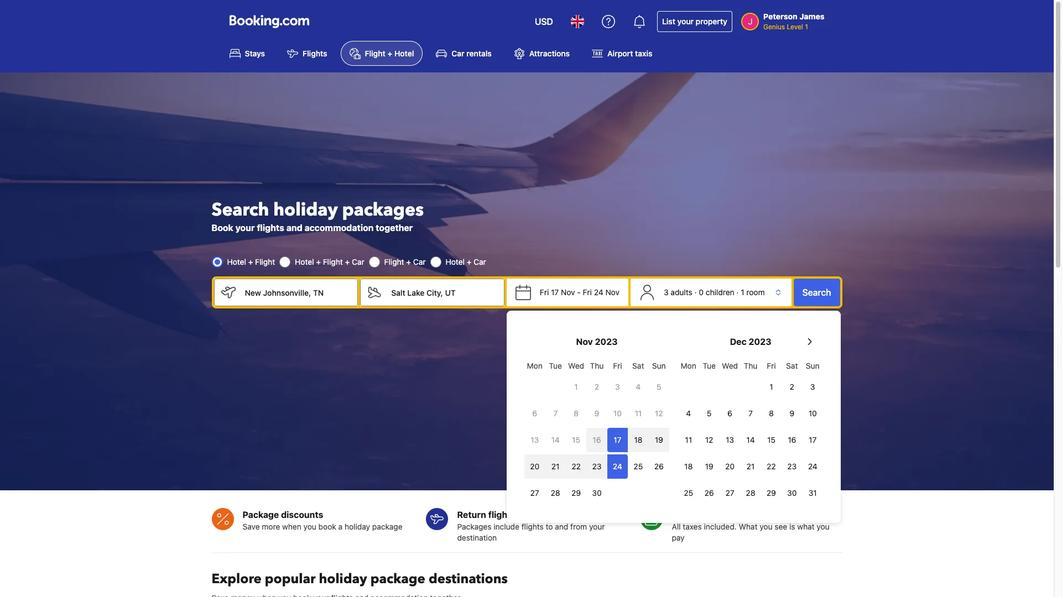 Task type: locate. For each thing, give the bounding box(es) containing it.
0 horizontal spatial 3
[[615, 382, 620, 392]]

6 Dec 2023 checkbox
[[720, 402, 740, 426]]

9 right 8 dec 2023 option
[[790, 409, 795, 418]]

1 horizontal spatial 5
[[707, 409, 712, 418]]

0 horizontal spatial 25
[[634, 462, 643, 471]]

28 for the 28 option
[[746, 488, 755, 498]]

13 inside checkbox
[[531, 435, 539, 445]]

22 Dec 2023 checkbox
[[761, 455, 782, 479]]

30 right 29 checkbox
[[592, 488, 602, 498]]

0 horizontal spatial 28
[[551, 488, 560, 498]]

0 horizontal spatial 10
[[613, 409, 622, 418]]

dec 2023
[[730, 337, 771, 347]]

1 right level
[[805, 23, 808, 31]]

2 right 1 "checkbox" on the bottom right
[[595, 382, 599, 392]]

0 horizontal spatial 12
[[655, 409, 663, 418]]

10 inside option
[[809, 409, 817, 418]]

1 13 from the left
[[531, 435, 539, 445]]

10 right 9 "checkbox"
[[809, 409, 817, 418]]

14 Dec 2023 checkbox
[[740, 428, 761, 453]]

flights for flights
[[522, 522, 544, 532]]

flights down included
[[522, 522, 544, 532]]

0 horizontal spatial 19
[[655, 435, 663, 445]]

24 right 23 nov 2023 checkbox on the right
[[613, 462, 622, 471]]

hotel + flight
[[227, 257, 275, 267]]

nov left the -
[[561, 288, 575, 297]]

12 for "12 nov 2023" option at the right
[[655, 409, 663, 418]]

2 vertical spatial holiday
[[319, 571, 367, 589]]

2 wed from the left
[[722, 361, 738, 371]]

search for search
[[802, 288, 831, 298]]

0 horizontal spatial 2
[[595, 382, 599, 392]]

21 right 20 dec 2023 option
[[747, 462, 755, 471]]

1 30 from the left
[[592, 488, 602, 498]]

10 for 10 option
[[809, 409, 817, 418]]

5 for the "5" option
[[707, 409, 712, 418]]

and
[[286, 223, 302, 233], [555, 522, 568, 532]]

19 inside 19 dec 2023 checkbox
[[705, 462, 713, 471]]

2 2 from the left
[[790, 382, 794, 392]]

0 horizontal spatial 9
[[594, 409, 599, 418]]

sun
[[652, 361, 666, 371], [806, 361, 820, 371]]

12
[[655, 409, 663, 418], [705, 435, 713, 445]]

27 right 26 'option'
[[726, 488, 734, 498]]

22 inside checkbox
[[572, 462, 581, 471]]

19 for 19 nov 2023 option
[[655, 435, 663, 445]]

4 for 4 checkbox
[[636, 382, 641, 392]]

·
[[695, 288, 697, 297], [737, 288, 739, 297]]

21
[[551, 462, 560, 471], [747, 462, 755, 471]]

28 right 27 nov 2023 option
[[551, 488, 560, 498]]

holiday down a
[[319, 571, 367, 589]]

2 inside checkbox
[[595, 382, 599, 392]]

you left see
[[760, 522, 773, 532]]

28
[[551, 488, 560, 498], [746, 488, 755, 498]]

9 for 9 "checkbox"
[[790, 409, 795, 418]]

17 Dec 2023 checkbox
[[802, 428, 823, 453]]

19 inside 19 nov 2023 option
[[655, 435, 663, 445]]

28 right 27 option
[[746, 488, 755, 498]]

24 inside checkbox
[[613, 462, 622, 471]]

13 Dec 2023 checkbox
[[720, 428, 740, 453]]

27 Dec 2023 checkbox
[[720, 481, 740, 506]]

24 inside checkbox
[[808, 462, 817, 471]]

+
[[387, 49, 392, 58], [248, 257, 253, 267], [316, 257, 321, 267], [345, 257, 350, 267], [406, 257, 411, 267], [467, 257, 472, 267]]

7 inside checkbox
[[553, 409, 558, 418]]

25 for the 25 "checkbox" at right
[[634, 462, 643, 471]]

2 15 from the left
[[767, 435, 775, 445]]

package inside package discounts save more when you book a holiday package
[[372, 522, 402, 532]]

2 9 from the left
[[790, 409, 795, 418]]

0 horizontal spatial 29
[[571, 488, 581, 498]]

16 inside option
[[593, 435, 601, 445]]

28 for 28 nov 2023 option
[[551, 488, 560, 498]]

12 for 12 option
[[705, 435, 713, 445]]

your
[[677, 17, 694, 26], [235, 223, 255, 233], [589, 522, 605, 532]]

15 inside option
[[767, 435, 775, 445]]

5 for 5 nov 2023 checkbox
[[657, 382, 661, 392]]

1
[[805, 23, 808, 31], [741, 288, 744, 297], [574, 382, 578, 392], [770, 382, 773, 392]]

29 for 29 checkbox at the bottom right
[[767, 488, 776, 498]]

6 left the 7 nov 2023 checkbox
[[532, 409, 537, 418]]

15 inside checkbox
[[572, 435, 580, 445]]

10 inside option
[[613, 409, 622, 418]]

17 right the 16 checkbox on the bottom of page
[[809, 435, 817, 445]]

15 right 14 dec 2023 option
[[767, 435, 775, 445]]

and inside search holiday packages book your flights and accommodation together
[[286, 223, 302, 233]]

30 right 29 checkbox at the bottom right
[[787, 488, 797, 498]]

1 horizontal spatial 7
[[749, 409, 753, 418]]

14 inside the 14 nov 2023 checkbox
[[551, 435, 560, 445]]

1 horizontal spatial flights
[[488, 510, 516, 520]]

0 horizontal spatial 8
[[574, 409, 579, 418]]

children
[[706, 288, 734, 297]]

1 vertical spatial 4
[[686, 409, 691, 418]]

tue up the "5" option
[[703, 361, 716, 371]]

19 right '18' option on the bottom right of the page
[[705, 462, 713, 471]]

29
[[571, 488, 581, 498], [767, 488, 776, 498]]

3 inside option
[[615, 382, 620, 392]]

2023 right the dec
[[749, 337, 771, 347]]

2 horizontal spatial you
[[817, 522, 830, 532]]

14 right the 13 option
[[746, 435, 755, 445]]

25 inside "checkbox"
[[634, 462, 643, 471]]

12 Dec 2023 checkbox
[[699, 428, 720, 453]]

nov right the -
[[605, 288, 620, 297]]

13 right 12 option
[[726, 435, 734, 445]]

1 horizontal spatial 18
[[684, 462, 693, 471]]

sun up 3 dec 2023 checkbox
[[806, 361, 820, 371]]

return flights included packages include flights to and from your destination
[[457, 510, 605, 543]]

28 Dec 2023 checkbox
[[740, 481, 761, 506]]

thu
[[590, 361, 604, 371], [744, 361, 758, 371]]

2 29 from the left
[[767, 488, 776, 498]]

0 horizontal spatial 13
[[531, 435, 539, 445]]

2 23 from the left
[[787, 462, 797, 471]]

see
[[775, 522, 787, 532]]

1 23 from the left
[[592, 462, 602, 471]]

1 vertical spatial and
[[555, 522, 568, 532]]

23 Dec 2023 checkbox
[[782, 455, 802, 479]]

23 for 23 nov 2023 checkbox on the right
[[592, 462, 602, 471]]

0 horizontal spatial 4
[[636, 382, 641, 392]]

adults
[[671, 288, 693, 297]]

flights inside search holiday packages book your flights and accommodation together
[[257, 223, 284, 233]]

7 left 8 dec 2023 option
[[749, 409, 753, 418]]

1 horizontal spatial grid
[[678, 355, 823, 506]]

1 horizontal spatial 23
[[787, 462, 797, 471]]

3 for nov 2023
[[615, 382, 620, 392]]

7 right 6 nov 2023 option
[[553, 409, 558, 418]]

4 right the 3 nov 2023 option
[[636, 382, 641, 392]]

8 inside option
[[769, 409, 774, 418]]

sat up 4 checkbox
[[632, 361, 644, 371]]

15
[[572, 435, 580, 445], [767, 435, 775, 445]]

1 horizontal spatial 6
[[728, 409, 732, 418]]

· left 0
[[695, 288, 697, 297]]

18 Dec 2023 checkbox
[[678, 455, 699, 479]]

list your property
[[662, 17, 727, 26]]

1 20 from the left
[[530, 462, 539, 471]]

2 horizontal spatial flights
[[522, 522, 544, 532]]

13 inside option
[[726, 435, 734, 445]]

1 vertical spatial your
[[235, 223, 255, 233]]

12 right the 11 option
[[705, 435, 713, 445]]

genius
[[763, 23, 785, 31]]

2 horizontal spatial 24
[[808, 462, 817, 471]]

you inside package discounts save more when you book a holiday package
[[303, 522, 316, 532]]

6 right the "5" option
[[728, 409, 732, 418]]

26 right the 25 "checkbox" at right
[[654, 462, 664, 471]]

car
[[452, 49, 464, 58], [352, 257, 364, 267], [413, 257, 426, 267], [474, 257, 486, 267]]

2 6 from the left
[[728, 409, 732, 418]]

10 right the 9 nov 2023 checkbox
[[613, 409, 622, 418]]

27 left 28 nov 2023 option
[[530, 488, 539, 498]]

1 9 from the left
[[594, 409, 599, 418]]

flights
[[257, 223, 284, 233], [488, 510, 516, 520], [522, 522, 544, 532]]

2 horizontal spatial 3
[[810, 382, 815, 392]]

0 vertical spatial 25
[[634, 462, 643, 471]]

2 16 from the left
[[788, 435, 796, 445]]

11
[[635, 409, 642, 418], [685, 435, 692, 445]]

1 horizontal spatial ·
[[737, 288, 739, 297]]

9 inside "checkbox"
[[790, 409, 795, 418]]

1 27 from the left
[[530, 488, 539, 498]]

2 thu from the left
[[744, 361, 758, 371]]

0 vertical spatial holiday
[[273, 198, 338, 223]]

0 horizontal spatial sun
[[652, 361, 666, 371]]

0 horizontal spatial 27
[[530, 488, 539, 498]]

9 inside checkbox
[[594, 409, 599, 418]]

1 horizontal spatial 11
[[685, 435, 692, 445]]

9 left 10 nov 2023 option
[[594, 409, 599, 418]]

1 vertical spatial 5
[[707, 409, 712, 418]]

29 right 28 nov 2023 option
[[571, 488, 581, 498]]

holiday inside package discounts save more when you book a holiday package
[[345, 522, 370, 532]]

wed up 1 "checkbox" on the bottom right
[[568, 361, 584, 371]]

1 15 from the left
[[572, 435, 580, 445]]

3 Dec 2023 checkbox
[[802, 375, 823, 399]]

16 Dec 2023 checkbox
[[782, 428, 802, 453]]

grid
[[524, 355, 669, 506], [678, 355, 823, 506]]

hotel for hotel + flight + car
[[295, 257, 314, 267]]

6 inside 6 option
[[728, 409, 732, 418]]

1 wed from the left
[[568, 361, 584, 371]]

car rentals link
[[427, 41, 501, 66]]

26 for 26 'option'
[[705, 488, 714, 498]]

1 horizontal spatial 2023
[[749, 337, 771, 347]]

23 inside checkbox
[[592, 462, 602, 471]]

explore popular holiday package destinations
[[212, 571, 508, 589]]

1 horizontal spatial 14
[[746, 435, 755, 445]]

10 for 10 nov 2023 option
[[613, 409, 622, 418]]

23 inside checkbox
[[787, 462, 797, 471]]

17 left the 18 option on the bottom
[[614, 435, 622, 445]]

1 horizontal spatial 15
[[767, 435, 775, 445]]

1 vertical spatial 19
[[705, 462, 713, 471]]

2 you from the left
[[760, 522, 773, 532]]

18
[[634, 435, 642, 445], [684, 462, 693, 471]]

12 right 11 nov 2023 checkbox on the right bottom of page
[[655, 409, 663, 418]]

1 sat from the left
[[632, 361, 644, 371]]

16 inside checkbox
[[788, 435, 796, 445]]

27 for 27 nov 2023 option
[[530, 488, 539, 498]]

from
[[570, 522, 587, 532]]

21 for 21 checkbox
[[551, 462, 560, 471]]

1 29 from the left
[[571, 488, 581, 498]]

1 28 from the left
[[551, 488, 560, 498]]

0 horizontal spatial 2023
[[595, 337, 618, 347]]

2 20 from the left
[[725, 462, 735, 471]]

1 Dec 2023 checkbox
[[761, 375, 782, 399]]

hotel + flight + car
[[295, 257, 364, 267]]

0 horizontal spatial mon
[[527, 361, 543, 371]]

1 vertical spatial 26
[[705, 488, 714, 498]]

1 vertical spatial search
[[802, 288, 831, 298]]

3 adults · 0 children · 1 room
[[664, 288, 765, 297]]

5 inside option
[[707, 409, 712, 418]]

thu down the 'dec 2023'
[[744, 361, 758, 371]]

1 left 2 checkbox
[[770, 382, 773, 392]]

1 horizontal spatial 9
[[790, 409, 795, 418]]

0 vertical spatial 18
[[634, 435, 642, 445]]

your right list
[[677, 17, 694, 26]]

27
[[530, 488, 539, 498], [726, 488, 734, 498]]

2 vertical spatial your
[[589, 522, 605, 532]]

0 horizontal spatial search
[[212, 198, 269, 223]]

1 horizontal spatial 22
[[767, 462, 776, 471]]

popular
[[265, 571, 316, 589]]

1 horizontal spatial sat
[[786, 361, 798, 371]]

0 horizontal spatial 5
[[657, 382, 661, 392]]

thu for nov
[[590, 361, 604, 371]]

20 for 20 checkbox at the bottom of page
[[530, 462, 539, 471]]

wed
[[568, 361, 584, 371], [722, 361, 738, 371]]

24 cell
[[607, 453, 628, 479]]

3 for dec 2023
[[810, 382, 815, 392]]

5 Nov 2023 checkbox
[[649, 375, 669, 399]]

1 horizontal spatial 29
[[767, 488, 776, 498]]

16 right 15 option at the right of page
[[788, 435, 796, 445]]

22 right 21 option
[[767, 462, 776, 471]]

you
[[303, 522, 316, 532], [760, 522, 773, 532], [817, 522, 830, 532]]

and right to
[[555, 522, 568, 532]]

4 left the "5" option
[[686, 409, 691, 418]]

0 vertical spatial flights
[[257, 223, 284, 233]]

2 sun from the left
[[806, 361, 820, 371]]

11 right 10 nov 2023 option
[[635, 409, 642, 418]]

0 vertical spatial 11
[[635, 409, 642, 418]]

0 horizontal spatial thu
[[590, 361, 604, 371]]

your right from
[[589, 522, 605, 532]]

tue up the 7 nov 2023 checkbox
[[549, 361, 562, 371]]

2023 for nov 2023
[[595, 337, 618, 347]]

your inside return flights included packages include flights to and from your destination
[[589, 522, 605, 532]]

0 horizontal spatial 30
[[592, 488, 602, 498]]

2 7 from the left
[[749, 409, 753, 418]]

24 Dec 2023 checkbox
[[802, 455, 823, 479]]

hotel for hotel + flight
[[227, 257, 246, 267]]

0 vertical spatial 4
[[636, 382, 641, 392]]

2 2023 from the left
[[749, 337, 771, 347]]

2 inside checkbox
[[790, 382, 794, 392]]

28 inside option
[[551, 488, 560, 498]]

1 vertical spatial 11
[[685, 435, 692, 445]]

search inside search holiday packages book your flights and accommodation together
[[212, 198, 269, 223]]

23 right the 22 option
[[787, 462, 797, 471]]

0 horizontal spatial you
[[303, 522, 316, 532]]

1 14 from the left
[[551, 435, 560, 445]]

25
[[634, 462, 643, 471], [684, 488, 693, 498]]

0 horizontal spatial 20
[[530, 462, 539, 471]]

1 2023 from the left
[[595, 337, 618, 347]]

13 left the 14 nov 2023 checkbox
[[531, 435, 539, 445]]

1 tue from the left
[[549, 361, 562, 371]]

14 inside 14 dec 2023 option
[[746, 435, 755, 445]]

0 horizontal spatial ·
[[695, 288, 697, 297]]

25 left 26 'option'
[[684, 488, 693, 498]]

2 sat from the left
[[786, 361, 798, 371]]

1 thu from the left
[[590, 361, 604, 371]]

1 horizontal spatial 3
[[664, 288, 669, 297]]

and left accommodation
[[286, 223, 302, 233]]

1 grid from the left
[[524, 355, 669, 506]]

your right book
[[235, 223, 255, 233]]

holiday up accommodation
[[273, 198, 338, 223]]

2 for dec 2023
[[790, 382, 794, 392]]

0 vertical spatial 19
[[655, 435, 663, 445]]

25 right 24 nov 2023 checkbox
[[634, 462, 643, 471]]

1 6 from the left
[[532, 409, 537, 418]]

1 vertical spatial 25
[[684, 488, 693, 498]]

19 Dec 2023 checkbox
[[699, 455, 720, 479]]

1 you from the left
[[303, 522, 316, 532]]

1 horizontal spatial 19
[[705, 462, 713, 471]]

19 Nov 2023 checkbox
[[649, 428, 669, 453]]

28 inside option
[[746, 488, 755, 498]]

25 Dec 2023 checkbox
[[678, 481, 699, 506]]

29 right the 28 option
[[767, 488, 776, 498]]

1 8 from the left
[[574, 409, 579, 418]]

14 right 13 nov 2023 checkbox
[[551, 435, 560, 445]]

2 22 from the left
[[767, 462, 776, 471]]

14
[[551, 435, 560, 445], [746, 435, 755, 445]]

25 inside checkbox
[[684, 488, 693, 498]]

thu up 2 nov 2023 checkbox
[[590, 361, 604, 371]]

1 21 from the left
[[551, 462, 560, 471]]

5 right 4 dec 2023 option on the right bottom of page
[[707, 409, 712, 418]]

20 left 21 checkbox
[[530, 462, 539, 471]]

2 30 from the left
[[787, 488, 797, 498]]

12 Nov 2023 checkbox
[[649, 402, 669, 426]]

+ for hotel + flight + car
[[316, 257, 321, 267]]

4 inside checkbox
[[636, 382, 641, 392]]

23 right 22 nov 2023 checkbox on the right
[[592, 462, 602, 471]]

1 horizontal spatial 4
[[686, 409, 691, 418]]

fri 17 nov - fri 24 nov
[[540, 288, 620, 297]]

1 vertical spatial 12
[[705, 435, 713, 445]]

20
[[530, 462, 539, 471], [725, 462, 735, 471]]

1 mon from the left
[[527, 361, 543, 371]]

1 horizontal spatial 16
[[788, 435, 796, 445]]

1 10 from the left
[[613, 409, 622, 418]]

2023
[[595, 337, 618, 347], [749, 337, 771, 347]]

3 inside checkbox
[[810, 382, 815, 392]]

30
[[592, 488, 602, 498], [787, 488, 797, 498]]

holiday right a
[[345, 522, 370, 532]]

9
[[594, 409, 599, 418], [790, 409, 795, 418]]

2 21 from the left
[[747, 462, 755, 471]]

26
[[654, 462, 664, 471], [705, 488, 714, 498]]

1 sun from the left
[[652, 361, 666, 371]]

1 horizontal spatial 8
[[769, 409, 774, 418]]

24 right 23 dec 2023 checkbox
[[808, 462, 817, 471]]

15 right the 14 nov 2023 checkbox
[[572, 435, 580, 445]]

all
[[672, 522, 681, 532]]

· right children
[[737, 288, 739, 297]]

hotel + car
[[446, 257, 486, 267]]

5 right 4 checkbox
[[657, 382, 661, 392]]

pay
[[672, 533, 685, 543]]

19 right the 18 option on the bottom
[[655, 435, 663, 445]]

6 inside 6 nov 2023 option
[[532, 409, 537, 418]]

2023 up 2 nov 2023 checkbox
[[595, 337, 618, 347]]

24 right the -
[[594, 288, 603, 297]]

mon up 6 nov 2023 option
[[527, 361, 543, 371]]

holiday
[[273, 198, 338, 223], [345, 522, 370, 532], [319, 571, 367, 589]]

mon up 4 dec 2023 option on the right bottom of page
[[681, 361, 696, 371]]

2 mon from the left
[[681, 361, 696, 371]]

2 13 from the left
[[726, 435, 734, 445]]

2 27 from the left
[[726, 488, 734, 498]]

1 horizontal spatial 27
[[726, 488, 734, 498]]

nov up 1 "checkbox" on the bottom right
[[576, 337, 593, 347]]

19
[[655, 435, 663, 445], [705, 462, 713, 471]]

1 horizontal spatial 30
[[787, 488, 797, 498]]

1 horizontal spatial search
[[802, 288, 831, 298]]

1 horizontal spatial you
[[760, 522, 773, 532]]

7
[[553, 409, 558, 418], [749, 409, 753, 418]]

tue
[[549, 361, 562, 371], [703, 361, 716, 371]]

0 horizontal spatial 23
[[592, 462, 602, 471]]

1 horizontal spatial 10
[[809, 409, 817, 418]]

4 Dec 2023 checkbox
[[678, 402, 699, 426]]

2 14 from the left
[[746, 435, 755, 445]]

tue for nov
[[549, 361, 562, 371]]

1 16 from the left
[[593, 435, 601, 445]]

0 vertical spatial 5
[[657, 382, 661, 392]]

20 inside checkbox
[[530, 462, 539, 471]]

1 22 from the left
[[572, 462, 581, 471]]

26 inside 'option'
[[705, 488, 714, 498]]

5 inside checkbox
[[657, 382, 661, 392]]

fri left the -
[[540, 288, 549, 297]]

5
[[657, 382, 661, 392], [707, 409, 712, 418]]

2 28 from the left
[[746, 488, 755, 498]]

1 2 from the left
[[595, 382, 599, 392]]

0 vertical spatial and
[[286, 223, 302, 233]]

2 grid from the left
[[678, 355, 823, 506]]

9 for the 9 nov 2023 checkbox
[[594, 409, 599, 418]]

11 inside checkbox
[[635, 409, 642, 418]]

1 horizontal spatial and
[[555, 522, 568, 532]]

4 for 4 dec 2023 option on the right bottom of page
[[686, 409, 691, 418]]

0 horizontal spatial 22
[[572, 462, 581, 471]]

17 Nov 2023 checkbox
[[607, 428, 628, 453]]

14 for the 14 nov 2023 checkbox
[[551, 435, 560, 445]]

7 inside option
[[749, 409, 753, 418]]

11 Dec 2023 checkbox
[[678, 428, 699, 453]]

15 for 15 option at the right of page
[[767, 435, 775, 445]]

2 8 from the left
[[769, 409, 774, 418]]

0 horizontal spatial 14
[[551, 435, 560, 445]]

and inside return flights included packages include flights to and from your destination
[[555, 522, 568, 532]]

1 horizontal spatial 28
[[746, 488, 755, 498]]

20 inside option
[[725, 462, 735, 471]]

25 for the 25 dec 2023 checkbox
[[684, 488, 693, 498]]

26 Nov 2023 checkbox
[[649, 455, 669, 479]]

0 horizontal spatial wed
[[568, 361, 584, 371]]

0 horizontal spatial tue
[[549, 361, 562, 371]]

21 Nov 2023 checkbox
[[545, 455, 566, 479]]

26 inside "option"
[[654, 462, 664, 471]]

23
[[592, 462, 602, 471], [787, 462, 797, 471]]

13
[[531, 435, 539, 445], [726, 435, 734, 445]]

wed for nov 2023
[[568, 361, 584, 371]]

18 inside cell
[[634, 435, 642, 445]]

search holiday packages book your flights and accommodation together
[[212, 198, 424, 233]]

0 horizontal spatial 18
[[634, 435, 642, 445]]

you down discounts
[[303, 522, 316, 532]]

you right what
[[817, 522, 830, 532]]

flights up include
[[488, 510, 516, 520]]

1 horizontal spatial 21
[[747, 462, 755, 471]]

16
[[593, 435, 601, 445], [788, 435, 796, 445]]

24 for 24 checkbox
[[808, 462, 817, 471]]

0 horizontal spatial sat
[[632, 361, 644, 371]]

2 10 from the left
[[809, 409, 817, 418]]

22 left 23 nov 2023 checkbox on the right
[[572, 462, 581, 471]]

package
[[372, 522, 402, 532], [370, 571, 425, 589]]

11 left 12 option
[[685, 435, 692, 445]]

20 right 19 dec 2023 checkbox
[[725, 462, 735, 471]]

2
[[595, 382, 599, 392], [790, 382, 794, 392]]

8 inside option
[[574, 409, 579, 418]]

21 inside checkbox
[[551, 462, 560, 471]]

0 vertical spatial search
[[212, 198, 269, 223]]

1 horizontal spatial 2
[[790, 382, 794, 392]]

mon
[[527, 361, 543, 371], [681, 361, 696, 371]]

2 right 1 dec 2023 checkbox
[[790, 382, 794, 392]]

0 horizontal spatial 16
[[593, 435, 601, 445]]

3 right 2 checkbox
[[810, 382, 815, 392]]

4 inside option
[[686, 409, 691, 418]]

1 7 from the left
[[553, 409, 558, 418]]

2 Nov 2023 checkbox
[[587, 375, 607, 399]]

sat
[[632, 361, 644, 371], [786, 361, 798, 371]]

0 horizontal spatial 11
[[635, 409, 642, 418]]

hotel
[[394, 49, 414, 58], [227, 257, 246, 267], [295, 257, 314, 267], [446, 257, 465, 267]]

3
[[664, 288, 669, 297], [615, 382, 620, 392], [810, 382, 815, 392]]

4
[[636, 382, 641, 392], [686, 409, 691, 418]]

discounts
[[281, 510, 323, 520]]

3 left adults
[[664, 288, 669, 297]]

11 inside option
[[685, 435, 692, 445]]

8 left the 9 nov 2023 checkbox
[[574, 409, 579, 418]]

2 Dec 2023 checkbox
[[782, 375, 802, 399]]

search inside button
[[802, 288, 831, 298]]

18 right 17 option
[[634, 435, 642, 445]]

21 right 20 checkbox at the bottom of page
[[551, 462, 560, 471]]

8 left 9 "checkbox"
[[769, 409, 774, 418]]

2 tue from the left
[[703, 361, 716, 371]]

21 for 21 option
[[747, 462, 755, 471]]

1 horizontal spatial mon
[[681, 361, 696, 371]]

sun up 5 nov 2023 checkbox
[[652, 361, 666, 371]]

18 left 19 dec 2023 checkbox
[[684, 462, 693, 471]]

3 you from the left
[[817, 522, 830, 532]]

22 inside option
[[767, 462, 776, 471]]

21 inside option
[[747, 462, 755, 471]]

search
[[212, 198, 269, 223], [802, 288, 831, 298]]

1 vertical spatial 18
[[684, 462, 693, 471]]

thu for dec
[[744, 361, 758, 371]]

1 horizontal spatial nov
[[576, 337, 593, 347]]

0 horizontal spatial your
[[235, 223, 255, 233]]

3 left 4 checkbox
[[615, 382, 620, 392]]

destinations
[[429, 571, 508, 589]]

26 right the 25 dec 2023 checkbox
[[705, 488, 714, 498]]

sat up 2 checkbox
[[786, 361, 798, 371]]

1 horizontal spatial sun
[[806, 361, 820, 371]]

11 for the 11 option
[[685, 435, 692, 445]]

search button
[[794, 279, 840, 307]]

23 for 23 dec 2023 checkbox
[[787, 462, 797, 471]]

more
[[262, 522, 280, 532]]

flights up hotel + flight
[[257, 223, 284, 233]]

james
[[800, 12, 825, 21]]

16 left 17 option
[[593, 435, 601, 445]]

1 horizontal spatial 12
[[705, 435, 713, 445]]

hotel inside the flight + hotel link
[[394, 49, 414, 58]]

0 vertical spatial 12
[[655, 409, 663, 418]]

flights link
[[278, 41, 336, 66]]

1 horizontal spatial 17
[[614, 435, 622, 445]]

1 horizontal spatial 20
[[725, 462, 735, 471]]

29 for 29 checkbox
[[571, 488, 581, 498]]

8
[[574, 409, 579, 418], [769, 409, 774, 418]]

2 horizontal spatial your
[[677, 17, 694, 26]]

27 for 27 option
[[726, 488, 734, 498]]

wed down the dec
[[722, 361, 738, 371]]

1 left room
[[741, 288, 744, 297]]

search for search holiday packages book your flights and accommodation together
[[212, 198, 269, 223]]

0 horizontal spatial 7
[[553, 409, 558, 418]]



Task type: vqa. For each thing, say whether or not it's contained in the screenshot.
it inside the Can I pick up the car from one location but return it to a different one in in the United States?
no



Task type: describe. For each thing, give the bounding box(es) containing it.
hotel for hotel + car
[[446, 257, 465, 267]]

13 for 13 nov 2023 checkbox
[[531, 435, 539, 445]]

flight + hotel
[[365, 49, 414, 58]]

8 Nov 2023 checkbox
[[566, 402, 587, 426]]

11 for 11 nov 2023 checkbox on the right bottom of page
[[635, 409, 642, 418]]

18 cell
[[628, 426, 649, 453]]

1 inside checkbox
[[770, 382, 773, 392]]

20 Nov 2023 checkbox
[[524, 455, 545, 479]]

+ for hotel + car
[[467, 257, 472, 267]]

28 Nov 2023 checkbox
[[545, 481, 566, 506]]

peterson james genius level 1
[[763, 12, 825, 31]]

sat for nov 2023
[[632, 361, 644, 371]]

book
[[212, 223, 233, 233]]

list your property link
[[657, 11, 732, 32]]

21 cell
[[545, 453, 566, 479]]

8 for '8 nov 2023' option
[[574, 409, 579, 418]]

fri right the -
[[583, 288, 592, 297]]

16 for 16 option
[[593, 435, 601, 445]]

29 Dec 2023 checkbox
[[761, 481, 782, 506]]

6 for 6 option
[[728, 409, 732, 418]]

fri up the 3 nov 2023 option
[[613, 361, 622, 371]]

22 for 22 nov 2023 checkbox on the right
[[572, 462, 581, 471]]

15 Nov 2023 checkbox
[[566, 428, 587, 453]]

stays link
[[220, 41, 274, 66]]

grid for nov
[[524, 355, 669, 506]]

8 Dec 2023 checkbox
[[761, 402, 782, 426]]

1 inside "checkbox"
[[574, 382, 578, 392]]

accommodation
[[305, 223, 374, 233]]

your inside search holiday packages book your flights and accommodation together
[[235, 223, 255, 233]]

grid for dec
[[678, 355, 823, 506]]

23 Nov 2023 checkbox
[[587, 455, 607, 479]]

package
[[243, 510, 279, 520]]

flight + car
[[384, 257, 426, 267]]

flight + hotel link
[[341, 41, 423, 66]]

fri up 1 dec 2023 checkbox
[[767, 361, 776, 371]]

1 Nov 2023 checkbox
[[566, 375, 587, 399]]

room
[[746, 288, 765, 297]]

sun for dec 2023
[[806, 361, 820, 371]]

airport taxis
[[607, 49, 652, 58]]

31
[[809, 488, 817, 498]]

usd
[[535, 17, 553, 27]]

together
[[376, 223, 413, 233]]

flights for holiday
[[257, 223, 284, 233]]

3 Nov 2023 checkbox
[[607, 375, 628, 399]]

2 for nov 2023
[[595, 382, 599, 392]]

2023 for dec 2023
[[749, 337, 771, 347]]

11 Nov 2023 checkbox
[[628, 402, 649, 426]]

19 cell
[[649, 426, 669, 453]]

15 Dec 2023 checkbox
[[761, 428, 782, 453]]

7 for the 7 nov 2023 checkbox
[[553, 409, 558, 418]]

30 for 30 checkbox at the bottom of page
[[592, 488, 602, 498]]

24 Nov 2023 checkbox
[[607, 455, 628, 479]]

0
[[699, 288, 704, 297]]

package discounts save more when you book a holiday package
[[243, 510, 402, 532]]

0 horizontal spatial nov
[[561, 288, 575, 297]]

packages
[[342, 198, 424, 223]]

level
[[787, 23, 803, 31]]

14 Nov 2023 checkbox
[[545, 428, 566, 453]]

31 Dec 2023 checkbox
[[802, 481, 823, 506]]

17 cell
[[607, 426, 628, 453]]

attractions
[[529, 49, 570, 58]]

18 for the 18 option on the bottom
[[634, 435, 642, 445]]

taxis
[[635, 49, 652, 58]]

what
[[797, 522, 815, 532]]

explore
[[212, 571, 262, 589]]

2 · from the left
[[737, 288, 739, 297]]

26 Dec 2023 checkbox
[[699, 481, 720, 506]]

include
[[494, 522, 519, 532]]

29 Nov 2023 checkbox
[[566, 481, 587, 506]]

13 for the 13 option
[[726, 435, 734, 445]]

what
[[739, 522, 758, 532]]

-
[[577, 288, 581, 297]]

peterson
[[763, 12, 798, 21]]

sun for nov 2023
[[652, 361, 666, 371]]

included
[[518, 510, 555, 520]]

holiday inside search holiday packages book your flights and accommodation together
[[273, 198, 338, 223]]

6 Nov 2023 checkbox
[[524, 402, 545, 426]]

dec
[[730, 337, 747, 347]]

rentals
[[467, 49, 492, 58]]

15 for 15 checkbox
[[572, 435, 580, 445]]

20 for 20 dec 2023 option
[[725, 462, 735, 471]]

car rentals
[[452, 49, 492, 58]]

7 Nov 2023 checkbox
[[545, 402, 566, 426]]

destination
[[457, 533, 497, 543]]

18 Nov 2023 checkbox
[[628, 428, 649, 453]]

4 Nov 2023 checkbox
[[628, 375, 649, 399]]

+ for flight + car
[[406, 257, 411, 267]]

attractions link
[[505, 41, 579, 66]]

included.
[[704, 522, 737, 532]]

1 vertical spatial package
[[370, 571, 425, 589]]

20 Dec 2023 checkbox
[[720, 455, 740, 479]]

22 for the 22 option
[[767, 462, 776, 471]]

20 cell
[[524, 453, 545, 479]]

wed for dec 2023
[[722, 361, 738, 371]]

taxes
[[683, 522, 702, 532]]

14 for 14 dec 2023 option
[[746, 435, 755, 445]]

19 for 19 dec 2023 checkbox
[[705, 462, 713, 471]]

7 Dec 2023 checkbox
[[740, 402, 761, 426]]

to
[[546, 522, 553, 532]]

2 horizontal spatial 17
[[809, 435, 817, 445]]

list
[[662, 17, 675, 26]]

book
[[318, 522, 336, 532]]

Where from? field
[[236, 279, 358, 307]]

21 Dec 2023 checkbox
[[740, 455, 761, 479]]

30 for 30 dec 2023 checkbox
[[787, 488, 797, 498]]

all taxes included. what you see is what you pay
[[672, 522, 830, 543]]

flights
[[303, 49, 327, 58]]

9 Dec 2023 checkbox
[[782, 402, 802, 426]]

is
[[789, 522, 795, 532]]

2 horizontal spatial nov
[[605, 288, 620, 297]]

packages
[[457, 522, 491, 532]]

mon for nov
[[527, 361, 543, 371]]

0 horizontal spatial 17
[[551, 288, 559, 297]]

0 horizontal spatial 24
[[594, 288, 603, 297]]

6 for 6 nov 2023 option
[[532, 409, 537, 418]]

24 for 24 nov 2023 checkbox
[[613, 462, 622, 471]]

1 inside 'peterson james genius level 1'
[[805, 23, 808, 31]]

airport taxis link
[[583, 41, 661, 66]]

1 · from the left
[[695, 288, 697, 297]]

27 Nov 2023 checkbox
[[524, 481, 545, 506]]

stays
[[245, 49, 265, 58]]

26 for 26 nov 2023 "option"
[[654, 462, 664, 471]]

usd button
[[528, 8, 560, 35]]

9 Nov 2023 checkbox
[[587, 402, 607, 426]]

sat for dec 2023
[[786, 361, 798, 371]]

mon for dec
[[681, 361, 696, 371]]

23 cell
[[587, 453, 607, 479]]

10 Nov 2023 checkbox
[[607, 402, 628, 426]]

13 Nov 2023 checkbox
[[524, 428, 545, 453]]

property
[[696, 17, 727, 26]]

save
[[243, 522, 260, 532]]

nov 2023
[[576, 337, 618, 347]]

booking.com online hotel reservations image
[[229, 15, 309, 28]]

10 Dec 2023 checkbox
[[802, 402, 823, 426]]

a
[[338, 522, 343, 532]]

+ for hotel + flight
[[248, 257, 253, 267]]

airport
[[607, 49, 633, 58]]

30 Dec 2023 checkbox
[[782, 481, 802, 506]]

7 for the 7 dec 2023 option
[[749, 409, 753, 418]]

22 Nov 2023 checkbox
[[566, 455, 587, 479]]

when
[[282, 522, 301, 532]]

30 Nov 2023 checkbox
[[587, 481, 607, 506]]

22 cell
[[566, 453, 587, 479]]

16 for the 16 checkbox on the bottom of page
[[788, 435, 796, 445]]

+ for flight + hotel
[[387, 49, 392, 58]]

25 Nov 2023 checkbox
[[628, 455, 649, 479]]

5 Dec 2023 checkbox
[[699, 402, 720, 426]]

16 Nov 2023 checkbox
[[587, 428, 607, 453]]

return
[[457, 510, 486, 520]]

18 for '18' option on the bottom right of the page
[[684, 462, 693, 471]]

tue for dec
[[703, 361, 716, 371]]

8 for 8 dec 2023 option
[[769, 409, 774, 418]]

Where to? field
[[382, 279, 504, 307]]

17 inside cell
[[614, 435, 622, 445]]



